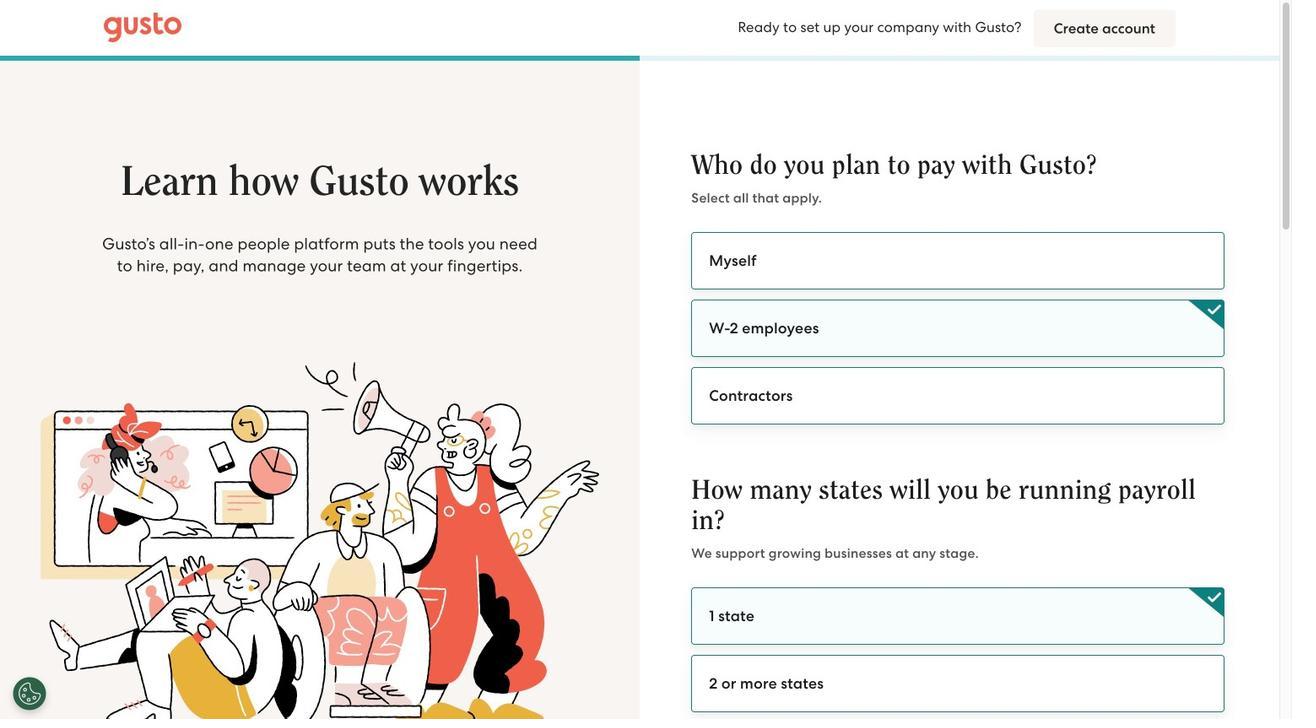 Task type: vqa. For each thing, say whether or not it's contained in the screenshot.
the your
no



Task type: describe. For each thing, give the bounding box(es) containing it.
online payroll services, hr, and benefits | gusto image
[[104, 13, 181, 43]]

happy employers using hr operating systems image
[[0, 362, 640, 719]]



